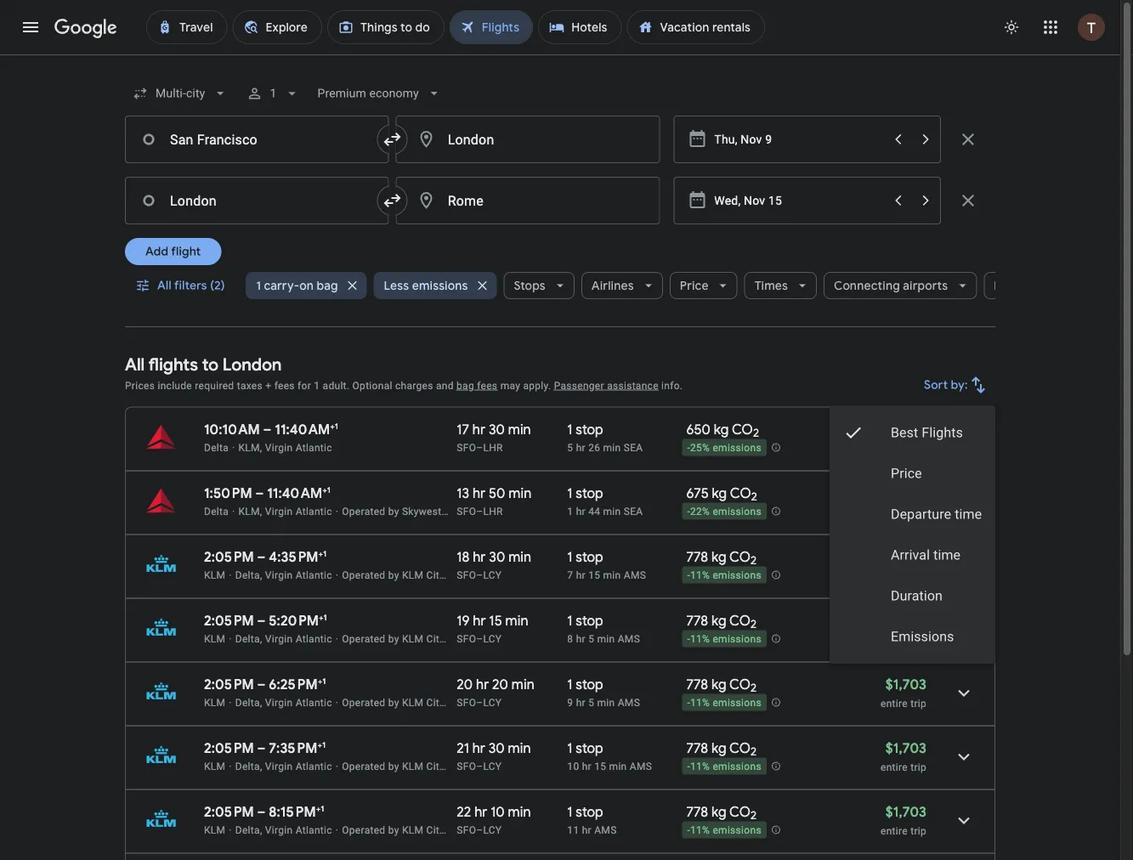 Task type: locate. For each thing, give the bounding box(es) containing it.
15 up 1 stop 11 hr ams
[[594, 760, 606, 772]]

+ for 21 hr 30 min
[[317, 739, 322, 750]]

+ for 22 hr 10 min
[[316, 803, 321, 814]]

3 delta, from the top
[[235, 697, 262, 708]]

total duration 17 hr 30 min. element
[[457, 421, 567, 441]]

virgin down leaves san francisco international airport at 2:05 pm on thursday, november 9 and arrives at london city airport at 6:25 pm on friday, november 10. element
[[265, 697, 293, 708]]

co
[[732, 421, 753, 438], [730, 484, 751, 502], [729, 548, 751, 566], [729, 612, 751, 629], [729, 676, 751, 693], [729, 739, 751, 757], [729, 803, 751, 821]]

sea for 650
[[624, 442, 643, 453]]

1 stop flight. element up 26
[[567, 421, 603, 441]]

+ inside 2:05 pm – 5:20 pm + 1
[[319, 612, 323, 623]]

1 inside the 2:05 pm – 4:35 pm + 1
[[323, 548, 326, 559]]

11% down 22%
[[690, 570, 710, 582]]

21
[[457, 739, 469, 757]]

2 klm, virgin atlantic from the top
[[238, 505, 332, 517]]

5 $1,703 entire trip from the top
[[881, 803, 926, 837]]

–
[[263, 421, 272, 438], [476, 442, 483, 453], [255, 484, 264, 502], [476, 505, 483, 517], [257, 548, 266, 566], [476, 569, 483, 581], [257, 612, 266, 629], [476, 633, 483, 645], [257, 676, 266, 693], [476, 697, 483, 708], [257, 739, 266, 757], [476, 760, 483, 772], [257, 803, 266, 821], [476, 824, 483, 836]]

stop for 20 hr 20 min
[[576, 676, 603, 693]]

1 vertical spatial klm, virgin atlantic
[[238, 505, 332, 517]]

+ inside 1:50 pm – 11:40 am + 1
[[322, 484, 327, 495]]

3 -11% emissions from the top
[[687, 697, 761, 709]]

klm left 19 hr 15 min sfo – lcy
[[402, 633, 424, 645]]

- right layover (1 of 1) is a 8 hr 5 min layover at amsterdam airport schiphol in amsterdam. element
[[687, 633, 690, 645]]

sfo down 21
[[457, 760, 476, 772]]

connection
[[495, 505, 549, 517]]

2 for 17 hr 30 min
[[753, 426, 759, 440]]

Departure time: 2:05 PM. text field
[[204, 676, 254, 693], [204, 739, 254, 757]]

2 vertical spatial 5
[[588, 697, 594, 708]]

swap origin and destination. image for "departure" text field related to 'remove flight from london to rome on wed, nov 15' image
[[382, 190, 403, 211]]

sea right 26
[[624, 442, 643, 453]]

1 entire from the top
[[881, 442, 908, 454]]

$1,703 entire trip for 19 hr 15 min
[[881, 612, 926, 646]]

11% for 18 hr 30 min
[[690, 570, 710, 582]]

2 vertical spatial 30
[[488, 739, 505, 757]]

2 operated from the top
[[342, 569, 385, 581]]

lhr inside 13 hr 50 min sfo – lhr
[[483, 505, 503, 517]]

operated by klm cityhopper for 20 hr 20 min
[[342, 697, 478, 708]]

kg inside '650 kg co 2'
[[714, 421, 729, 438]]

4 -11% emissions from the top
[[687, 761, 761, 773]]

1 vertical spatial 11:40 am
[[267, 484, 322, 502]]

10 inside 1 stop 10 hr 15 min ams
[[567, 760, 579, 772]]

1 horizontal spatial 10
[[567, 760, 579, 772]]

1 virgin from the top
[[265, 442, 293, 453]]

3 778 from the top
[[686, 676, 708, 693]]

1 vertical spatial 10
[[491, 803, 505, 821]]

co inside '650 kg co 2'
[[732, 421, 753, 438]]

arrival time: 11:40 am on  friday, november 10. text field down "for"
[[275, 421, 338, 438]]

18
[[457, 548, 470, 566]]

stop inside 1 stop 7 hr 15 min ams
[[576, 548, 603, 566]]

atlantic for 20 hr 20 min
[[295, 697, 332, 708]]

passenger
[[554, 380, 604, 391]]

cityhopper up 21
[[426, 697, 478, 708]]

departure
[[891, 506, 951, 522]]

1 inside 10:10 am – 11:40 am + 1
[[335, 421, 338, 431]]

delta, virgin atlantic for 5:20 pm
[[235, 633, 332, 645]]

1703 US dollars text field
[[886, 739, 926, 757]]

4 entire from the top
[[881, 634, 908, 646]]

1 delta, from the top
[[235, 569, 262, 581]]

entire down 1681 us dollars text field
[[881, 506, 908, 518]]

operated for 7:35 pm
[[342, 760, 385, 772]]

all inside button
[[157, 278, 172, 293]]

1681 US dollars text field
[[888, 484, 926, 502]]

stop inside '1 stop 5 hr 26 min sea'
[[576, 421, 603, 438]]

best flights radio item
[[829, 412, 995, 453]]

– right the dba
[[476, 505, 483, 517]]

layover (1 of 1) is a 10 hr 15 min layover at amsterdam airport schiphol in amsterdam. element
[[567, 759, 678, 773]]

2 trip from the top
[[910, 506, 926, 518]]

 image
[[336, 569, 339, 581], [336, 697, 339, 708], [336, 760, 339, 772], [336, 824, 339, 836]]

0 vertical spatial $1,681
[[888, 421, 926, 438]]

4 trip from the top
[[910, 634, 926, 646]]

11% for 19 hr 15 min
[[690, 633, 710, 645]]

Arrival time: 5:20 PM on  Friday, November 10. text field
[[269, 612, 327, 629]]

emissions
[[891, 629, 954, 645]]

none search field containing add flight
[[125, 73, 1071, 327]]

hr inside 19 hr 15 min sfo – lcy
[[473, 612, 486, 629]]

– inside 20 hr 20 min sfo – lcy
[[476, 697, 483, 708]]

lcy inside 19 hr 15 min sfo – lcy
[[483, 633, 502, 645]]

Departure time: 10:10 AM. text field
[[204, 421, 260, 438]]

5 atlantic from the top
[[295, 697, 332, 708]]

min up connection
[[509, 484, 531, 502]]

hr right 19
[[473, 612, 486, 629]]

1 vertical spatial all
[[125, 354, 145, 375]]

trip down $1,703 text field
[[910, 697, 926, 709]]

1 stop 9 hr 5 min ams
[[567, 676, 640, 708]]

by
[[388, 505, 399, 517], [388, 569, 399, 581], [388, 633, 399, 645], [388, 697, 399, 708], [388, 760, 399, 772], [388, 824, 399, 836]]

1 stop 11 hr ams
[[567, 803, 617, 836]]

lcy inside 21 hr 30 min sfo – lcy
[[483, 760, 502, 772]]

klm, virgin atlantic
[[238, 442, 332, 453], [238, 505, 332, 517]]

trip for 19 hr 15 min
[[910, 634, 926, 646]]

5 778 kg co 2 from the top
[[686, 803, 757, 823]]

cityhopper for 19
[[426, 633, 478, 645]]

1 horizontal spatial price
[[891, 465, 922, 482]]

5 778 from the top
[[686, 803, 708, 821]]

sea inside 1 stop 1 hr 44 min sea
[[624, 505, 643, 517]]

$1,681 for 675
[[888, 484, 926, 502]]

– inside 21 hr 30 min sfo – lcy
[[476, 760, 483, 772]]

emissions for 13 hr 50 min
[[713, 506, 761, 518]]

sfo inside 20 hr 20 min sfo – lcy
[[457, 697, 476, 708]]

lcy inside 20 hr 20 min sfo – lcy
[[483, 697, 502, 708]]

1 vertical spatial 15
[[489, 612, 502, 629]]

charges
[[395, 380, 433, 391]]

entire for 21 hr 30 min
[[881, 761, 908, 773]]

leaves san francisco international airport at 2:05 pm on thursday, november 9 and arrives at london city airport at 8:15 pm on friday, november 10. element
[[204, 803, 324, 821]]

flight details. leaves san francisco international airport at 2:05 pm on thursday, november 9 and arrives at london city airport at 7:35 pm on friday, november 10. image
[[943, 736, 984, 777]]

hr right 22
[[474, 803, 487, 821]]

sfo inside 22 hr 10 min sfo – lcy
[[457, 824, 476, 836]]

atlantic for 13 hr 50 min
[[295, 505, 332, 517]]

15 inside 1 stop 7 hr 15 min ams
[[588, 569, 600, 581]]

22%
[[690, 506, 710, 518]]

1 vertical spatial departure time: 2:05 pm. text field
[[204, 739, 254, 757]]

$1,703 up $1,703 text field
[[886, 612, 926, 629]]

0 horizontal spatial duration
[[891, 588, 942, 604]]

2  image from the top
[[336, 697, 339, 708]]

3 atlantic from the top
[[295, 569, 332, 581]]

entire
[[881, 442, 908, 454], [881, 506, 908, 518], [881, 570, 908, 582], [881, 634, 908, 646], [881, 697, 908, 709], [881, 761, 908, 773], [881, 825, 908, 837]]

sfo down 22
[[457, 824, 476, 836]]

1703 us dollars text field up $1,703 text field
[[886, 612, 926, 629]]

22 hr 10 min sfo – lcy
[[457, 803, 531, 836]]

1 horizontal spatial all
[[157, 278, 172, 293]]

675
[[686, 484, 709, 502]]

emissions inside popup button
[[412, 278, 467, 293]]

1 cityhopper from the top
[[426, 569, 478, 581]]

virgin down leaves san francisco international airport at 10:10 am on thursday, november 9 and arrives at heathrow airport at 11:40 am on friday, november 10. element
[[265, 442, 293, 453]]

1 vertical spatial time
[[933, 547, 960, 563]]

Departure text field
[[714, 116, 883, 162], [714, 178, 883, 224]]

+ down arrival time: 4:35 pm on  friday, november 10. text box
[[319, 612, 323, 623]]

4 1 stop flight. element from the top
[[567, 612, 603, 632]]

6 sfo from the top
[[457, 760, 476, 772]]

1 vertical spatial 30
[[489, 548, 505, 566]]

+ down "arrival time: 7:35 pm on  friday, november 10." text box
[[316, 803, 321, 814]]

sfo
[[457, 442, 476, 453], [457, 505, 476, 517], [457, 569, 476, 581], [457, 633, 476, 645], [457, 697, 476, 708], [457, 760, 476, 772], [457, 824, 476, 836]]

stop inside 1 stop 8 hr 5 min ams
[[576, 612, 603, 629]]

4 delta, virgin atlantic from the top
[[235, 760, 332, 772]]

1 operated from the top
[[342, 505, 385, 517]]

1 inside 1:50 pm – 11:40 am + 1
[[327, 484, 330, 495]]

2 fees from the left
[[477, 380, 498, 391]]

stop for 21 hr 30 min
[[576, 739, 603, 757]]

1 vertical spatial 5
[[588, 633, 594, 645]]

2 vertical spatial 1703 us dollars text field
[[886, 803, 926, 821]]

– down total duration 19 hr 15 min. element
[[476, 633, 483, 645]]

11
[[567, 824, 579, 836]]

lcy down 'total duration 20 hr 20 min.' element
[[483, 697, 502, 708]]

1 vertical spatial 1703 us dollars text field
[[886, 612, 926, 629]]

lcy inside 18 hr 30 min sfo – lcy
[[483, 569, 502, 581]]

klm, down leaves san francisco international airport at 1:50 pm on thursday, november 9 and arrives at heathrow airport at 11:40 am on friday, november 10. element
[[238, 505, 262, 517]]

min inside 1 stop 7 hr 15 min ams
[[603, 569, 621, 581]]

0 vertical spatial price
[[679, 278, 708, 293]]

klm, virgin atlantic down 1:50 pm – 11:40 am + 1 at the left
[[238, 505, 332, 517]]

stop up layover (1 of 1) is a 9 hr 5 min layover at amsterdam airport schiphol in amsterdam. element
[[576, 676, 603, 693]]

7 virgin from the top
[[265, 824, 293, 836]]

kg inside 675 kg co 2
[[712, 484, 727, 502]]

-11% emissions for 19 hr 15 min
[[687, 633, 761, 645]]

30 inside 17 hr 30 min sfo – lhr
[[489, 421, 505, 438]]

sfo for 20
[[457, 697, 476, 708]]

7 entire from the top
[[881, 825, 908, 837]]

select your sort order. menu
[[829, 405, 995, 664]]

0 horizontal spatial all
[[125, 354, 145, 375]]

co for 18 hr 30 min
[[729, 548, 751, 566]]

11% for 21 hr 30 min
[[690, 761, 710, 773]]

3 $1,703 entire trip from the top
[[881, 676, 926, 709]]

11% right layover (1 of 1) is a 9 hr 5 min layover at amsterdam airport schiphol in amsterdam. element
[[690, 697, 710, 709]]

0 vertical spatial 10
[[567, 760, 579, 772]]

– right departure time: 2:05 pm. text field on the left of page
[[257, 612, 266, 629]]

$1,703 entire trip left flight details. leaves san francisco international airport at 2:05 pm on thursday, november 9 and arrives at london city airport at 7:35 pm on friday, november 10. image
[[881, 739, 926, 773]]

layover (1 of 1) is a 1 hr 44 min layover at seattle-tacoma international airport in seattle. element
[[567, 504, 678, 518]]

+
[[265, 380, 271, 391], [330, 421, 335, 431], [322, 484, 327, 495], [318, 548, 323, 559], [319, 612, 323, 623], [318, 676, 322, 686], [317, 739, 322, 750], [316, 803, 321, 814]]

hr right 9
[[576, 697, 586, 708]]

- for 21 hr 30 min
[[687, 761, 690, 773]]

2 vertical spatial 15
[[594, 760, 606, 772]]

0 vertical spatial 30
[[489, 421, 505, 438]]

– down 'total duration 22 hr 10 min.' 'element'
[[476, 824, 483, 836]]

1 vertical spatial  image
[[336, 633, 339, 645]]

15
[[588, 569, 600, 581], [489, 612, 502, 629], [594, 760, 606, 772]]

1703 us dollars text field for 18 hr 30 min
[[886, 548, 926, 566]]

6 by from the top
[[388, 824, 399, 836]]

0 horizontal spatial 10
[[491, 803, 505, 821]]

operated by klm cityhopper for 22 hr 10 min
[[342, 824, 478, 836]]

trip down the arrival time
[[910, 570, 926, 582]]

arrival time: 11:40 am on  friday, november 10. text field for 1:50 pm
[[267, 484, 330, 502]]

hr inside 21 hr 30 min sfo – lcy
[[472, 739, 485, 757]]

1 vertical spatial lhr
[[483, 505, 503, 517]]

fees left "for"
[[274, 380, 295, 391]]

delta, virgin atlantic down "5:20 pm"
[[235, 633, 332, 645]]

atlantic up arrival time: 4:35 pm on  friday, november 10. text box
[[295, 505, 332, 517]]

delta, virgin atlantic
[[235, 569, 332, 581], [235, 633, 332, 645], [235, 697, 332, 708], [235, 760, 332, 772], [235, 824, 332, 836]]

2:05 pm – 7:35 pm + 1
[[204, 739, 326, 757]]

sfo down 18
[[457, 569, 476, 581]]

1 sea from the top
[[624, 442, 643, 453]]

1 stop flight. element up 11
[[567, 803, 603, 823]]

30 inside 18 hr 30 min sfo – lcy
[[489, 548, 505, 566]]

1 20 from the left
[[457, 676, 473, 693]]

klm, virgin atlantic for 1:50 pm
[[238, 505, 332, 517]]

ams inside 1 stop 9 hr 5 min ams
[[618, 697, 640, 708]]

4 operated by klm cityhopper from the top
[[342, 760, 478, 772]]

13
[[457, 484, 469, 502]]

1 departure time: 2:05 pm. text field from the top
[[204, 676, 254, 693]]

-11% emissions for 21 hr 30 min
[[687, 761, 761, 773]]

sort by:
[[924, 377, 968, 393]]

0 vertical spatial lhr
[[483, 442, 503, 453]]

1 1 stop flight. element from the top
[[567, 421, 603, 441]]

min inside 1 stop 8 hr 5 min ams
[[597, 633, 615, 645]]

operated by skywest dba delta connection
[[342, 505, 549, 517]]

prices include required taxes + fees for 1 adult. optional charges and bag fees may apply. passenger assistance
[[125, 380, 659, 391]]

2 inside 675 kg co 2
[[751, 490, 757, 504]]

1 stop 10 hr 15 min ams
[[567, 739, 652, 772]]

4 virgin from the top
[[265, 633, 293, 645]]

1 1703 us dollars text field from the top
[[886, 548, 926, 566]]

total duration 21 hr 30 min. element
[[457, 739, 567, 759]]

– down 'total duration 20 hr 20 min.' element
[[476, 697, 483, 708]]

3 1 stop flight. element from the top
[[567, 548, 603, 568]]

lhr
[[483, 442, 503, 453], [483, 505, 503, 517]]

cityhopper down 19
[[426, 633, 478, 645]]

1 sfo from the top
[[457, 442, 476, 453]]

stop inside 1 stop 9 hr 5 min ams
[[576, 676, 603, 693]]

delta, down the 2:05 pm – 8:15 pm + 1
[[235, 824, 262, 836]]

delta, for 5:20 pm
[[235, 633, 262, 645]]

1 $1,703 from the top
[[886, 548, 926, 566]]

klm, down 10:10 am
[[238, 442, 262, 453]]

entire down arrival
[[881, 570, 908, 582]]

1 vertical spatial swap origin and destination. image
[[382, 190, 403, 211]]

ams inside 1 stop 8 hr 5 min ams
[[618, 633, 640, 645]]

+ inside 10:10 am – 11:40 am + 1
[[330, 421, 335, 431]]

0 vertical spatial departure time: 2:05 pm. text field
[[204, 676, 254, 693]]

- down 650
[[687, 442, 690, 454]]

Arrival time: 6:25 PM on  Friday, November 10. text field
[[269, 676, 326, 693]]

15 for 18 hr 30 min
[[588, 569, 600, 581]]

1 11% from the top
[[690, 570, 710, 582]]

5 trip from the top
[[910, 697, 926, 709]]

duration button
[[983, 265, 1071, 306]]

1 stop flight. element
[[567, 421, 603, 441], [567, 484, 603, 504], [567, 548, 603, 568], [567, 612, 603, 632], [567, 676, 603, 696], [567, 739, 603, 759], [567, 803, 603, 823]]

3 operated from the top
[[342, 633, 385, 645]]

3 entire from the top
[[881, 570, 908, 582]]

2 sfo from the top
[[457, 505, 476, 517]]

30 inside 21 hr 30 min sfo – lcy
[[488, 739, 505, 757]]

sfo inside 13 hr 50 min sfo – lhr
[[457, 505, 476, 517]]

0 vertical spatial  image
[[336, 505, 339, 517]]

bag fees button
[[456, 380, 498, 391]]

778 kg co 2 for 21 hr 30 min
[[686, 739, 757, 759]]

1 vertical spatial price
[[891, 465, 922, 482]]

lcy for 21
[[483, 760, 502, 772]]

departure time: 2:05 pm. text field down departure time: 2:05 pm. text field on the left of page
[[204, 676, 254, 693]]

delta, virgin atlantic for 4:35 pm
[[235, 569, 332, 581]]

$1,703 down emissions at the bottom right
[[886, 676, 926, 693]]

bag right on
[[316, 278, 338, 293]]

best
[[891, 425, 918, 441]]

 image for 5:20 pm
[[336, 633, 339, 645]]

2 virgin from the top
[[265, 505, 293, 517]]

sea
[[624, 442, 643, 453], [624, 505, 643, 517]]

1 vertical spatial arrival time: 11:40 am on  friday, november 10. text field
[[267, 484, 330, 502]]

 image
[[336, 505, 339, 517], [336, 633, 339, 645]]

2 2:05 pm from the top
[[204, 612, 254, 629]]

2 operated by klm cityhopper from the top
[[342, 633, 478, 645]]

6 virgin from the top
[[265, 760, 293, 772]]

lcy down 'total duration 22 hr 10 min.' 'element'
[[483, 824, 502, 836]]

price right airlines popup button
[[679, 278, 708, 293]]

fees
[[274, 380, 295, 391], [477, 380, 498, 391]]

ams
[[624, 569, 646, 581], [618, 633, 640, 645], [618, 697, 640, 708], [630, 760, 652, 772], [594, 824, 617, 836]]

sfo inside 17 hr 30 min sfo – lhr
[[457, 442, 476, 453]]

delta, down 2:05 pm – 7:35 pm + 1
[[235, 760, 262, 772]]

1 - from the top
[[687, 442, 690, 454]]

650 kg co 2
[[686, 421, 759, 440]]

delta, for 6:25 pm
[[235, 697, 262, 708]]

1 horizontal spatial bag
[[456, 380, 474, 391]]

7 - from the top
[[687, 825, 690, 837]]

cityhopper down 22
[[426, 824, 478, 836]]

15 inside 1 stop 10 hr 15 min ams
[[594, 760, 606, 772]]

– inside 17 hr 30 min sfo – lhr
[[476, 442, 483, 453]]

1703 us dollars text field for 22 hr 10 min
[[886, 803, 926, 821]]

2 entire from the top
[[881, 506, 908, 518]]

2 cityhopper from the top
[[426, 633, 478, 645]]

1 by from the top
[[388, 505, 399, 517]]

0 horizontal spatial fees
[[274, 380, 295, 391]]

4 sfo from the top
[[457, 633, 476, 645]]

min down may
[[508, 421, 531, 438]]

- right layover (1 of 1) is a 9 hr 5 min layover at amsterdam airport schiphol in amsterdam. element
[[687, 697, 690, 709]]

2 1703 us dollars text field from the top
[[886, 612, 926, 629]]

7 sfo from the top
[[457, 824, 476, 836]]

operated by klm cityhopper down 19
[[342, 633, 478, 645]]

1 vertical spatial sea
[[624, 505, 643, 517]]

lhr down 50
[[483, 505, 503, 517]]

0 vertical spatial $1,681 entire trip
[[881, 421, 926, 454]]

cityhopper for 18
[[426, 569, 478, 581]]

delta
[[204, 442, 229, 453], [204, 505, 229, 517], [467, 505, 492, 517]]

loading results progress bar
[[0, 54, 1120, 58]]

778 kg co 2 for 18 hr 30 min
[[686, 548, 757, 568]]

5:20 pm
[[269, 612, 319, 629]]

1703 us dollars text field down departure on the right bottom of page
[[886, 548, 926, 566]]

30
[[489, 421, 505, 438], [489, 548, 505, 566], [488, 739, 505, 757]]

0 vertical spatial 11:40 am
[[275, 421, 330, 438]]

$1,703
[[886, 548, 926, 566], [886, 612, 926, 629], [886, 676, 926, 693], [886, 739, 926, 757], [886, 803, 926, 821]]

3 11% from the top
[[690, 697, 710, 709]]

10 inside 22 hr 10 min sfo – lcy
[[491, 803, 505, 821]]

0 vertical spatial swap origin and destination. image
[[382, 129, 403, 150]]

hr right "13"
[[473, 484, 485, 502]]

1:50 pm
[[204, 484, 252, 502]]

klm down skywest
[[402, 569, 424, 581]]

min down connection
[[508, 548, 531, 566]]

4 stop from the top
[[576, 612, 603, 629]]

5 inside 1 stop 9 hr 5 min ams
[[588, 697, 594, 708]]

0 vertical spatial all
[[157, 278, 172, 293]]

stop for 13 hr 50 min
[[576, 484, 603, 502]]

1 lcy from the top
[[483, 569, 502, 581]]

1 carry-on bag button
[[245, 265, 366, 306]]

3 - from the top
[[687, 570, 690, 582]]

0 vertical spatial klm, virgin atlantic
[[238, 442, 332, 453]]

kg
[[714, 421, 729, 438], [712, 484, 727, 502], [711, 548, 726, 566], [711, 612, 726, 629], [711, 676, 726, 693], [711, 739, 726, 757], [711, 803, 726, 821]]

2 $1,703 from the top
[[886, 612, 926, 629]]

virgin for 17 hr 30 min
[[265, 442, 293, 453]]

1 stop 8 hr 5 min ams
[[567, 612, 640, 645]]

1 $1,703 entire trip from the top
[[881, 548, 926, 582]]

778
[[686, 548, 708, 566], [686, 612, 708, 629], [686, 676, 708, 693], [686, 739, 708, 757], [686, 803, 708, 821]]

trip for 17 hr 30 min
[[910, 442, 926, 454]]

5 2:05 pm from the top
[[204, 803, 254, 821]]

ams up 1 stop 10 hr 15 min ams
[[618, 697, 640, 708]]

sea inside '1 stop 5 hr 26 min sea'
[[624, 442, 643, 453]]

None text field
[[396, 177, 660, 224]]

5 $1,703 from the top
[[886, 803, 926, 821]]

6 stop from the top
[[576, 739, 603, 757]]

Arrival time: 7:35 PM on  Friday, November 10. text field
[[269, 739, 326, 757]]

5 lcy from the top
[[483, 824, 502, 836]]

1  image from the top
[[336, 569, 339, 581]]

0 vertical spatial bag
[[316, 278, 338, 293]]

leaves san francisco international airport at 2:05 pm on thursday, november 9 and arrives at london city airport at 7:35 pm on friday, november 10. element
[[204, 739, 326, 757]]

0 vertical spatial 15
[[588, 569, 600, 581]]

virgin for 21 hr 30 min
[[265, 760, 293, 772]]

778 for 22 hr 10 min
[[686, 803, 708, 821]]

operated by klm cityhopper for 21 hr 30 min
[[342, 760, 478, 772]]

2 swap origin and destination. image from the top
[[382, 190, 403, 211]]

778 kg co 2 for 19 hr 15 min
[[686, 612, 757, 632]]

5 operated from the top
[[342, 760, 385, 772]]

sfo for 17
[[457, 442, 476, 453]]

4  image from the top
[[336, 824, 339, 836]]

delta for 10:10 am
[[204, 442, 229, 453]]

ams inside 1 stop 10 hr 15 min ams
[[630, 760, 652, 772]]

sfo inside 19 hr 15 min sfo – lcy
[[457, 633, 476, 645]]

min inside 13 hr 50 min sfo – lhr
[[509, 484, 531, 502]]

delta, virgin atlantic down 6:25 pm
[[235, 697, 332, 708]]

co inside 675 kg co 2
[[730, 484, 751, 502]]

2 $1,703 entire trip from the top
[[881, 612, 926, 646]]

– inside 13 hr 50 min sfo – lhr
[[476, 505, 483, 517]]

$1,703 down departure on the right bottom of page
[[886, 548, 926, 566]]

+ up arrival time: 4:35 pm on  friday, november 10. text box
[[322, 484, 327, 495]]

2 $1,681 entire trip from the top
[[881, 484, 926, 518]]

all left 'filters'
[[157, 278, 172, 293]]

4 delta, from the top
[[235, 760, 262, 772]]

connecting airports
[[833, 278, 948, 293]]

hr inside 1 stop 7 hr 15 min ams
[[576, 569, 586, 581]]

2  image from the top
[[336, 633, 339, 645]]

layover (1 of 1) is a 5 hr 26 min layover at seattle-tacoma international airport in seattle. element
[[567, 441, 678, 454]]

less emissions
[[383, 278, 467, 293]]

min right the 7
[[603, 569, 621, 581]]

15 inside 19 hr 15 min sfo – lcy
[[489, 612, 502, 629]]

2 778 kg co 2 from the top
[[686, 612, 757, 632]]

virgin
[[265, 442, 293, 453], [265, 505, 293, 517], [265, 569, 293, 581], [265, 633, 293, 645], [265, 697, 293, 708], [265, 760, 293, 772], [265, 824, 293, 836]]

1 vertical spatial klm,
[[238, 505, 262, 517]]

virgin down 1:50 pm – 11:40 am + 1 at the left
[[265, 505, 293, 517]]

$1,681
[[888, 421, 926, 438], [888, 484, 926, 502]]

min right 8
[[597, 633, 615, 645]]

 image for 4:35 pm
[[336, 569, 339, 581]]

min right 22
[[508, 803, 531, 821]]

stop up layover (1 of 1) is a 8 hr 5 min layover at amsterdam airport schiphol in amsterdam. element
[[576, 612, 603, 629]]

30 for 18
[[489, 548, 505, 566]]

2:05 pm – 5:20 pm + 1
[[204, 612, 327, 629]]

Arrival time: 4:35 PM on  Friday, November 10. text field
[[269, 548, 326, 566]]

1 2:05 pm from the top
[[204, 548, 254, 566]]

lcy for 18
[[483, 569, 502, 581]]

$1,703 for 21 hr 30 min
[[886, 739, 926, 757]]

main menu image
[[20, 17, 41, 37]]

(2)
[[210, 278, 225, 293]]

total duration 19 hr 15 min. element
[[457, 612, 567, 632]]

1 stop 7 hr 15 min ams
[[567, 548, 646, 581]]

0 vertical spatial klm,
[[238, 442, 262, 453]]

bag
[[316, 278, 338, 293], [456, 380, 474, 391]]

1
[[270, 86, 277, 100], [256, 278, 261, 293], [314, 380, 320, 391], [335, 421, 338, 431], [567, 421, 572, 438], [327, 484, 330, 495], [567, 484, 572, 502], [567, 505, 573, 517], [323, 548, 326, 559], [567, 548, 572, 566], [323, 612, 327, 623], [567, 612, 572, 629], [322, 676, 326, 686], [567, 676, 572, 693], [322, 739, 326, 750], [567, 739, 572, 757], [321, 803, 324, 814], [567, 803, 572, 821]]

11% for 22 hr 10 min
[[690, 825, 710, 837]]

1 stop flight. element for 19 hr 15 min
[[567, 612, 603, 632]]

5 delta, virgin atlantic from the top
[[235, 824, 332, 836]]

778 for 21 hr 30 min
[[686, 739, 708, 757]]

operated for 8:15 pm
[[342, 824, 385, 836]]

bag inside 1 carry-on bag popup button
[[316, 278, 338, 293]]

1 $1,681 from the top
[[888, 421, 926, 438]]

1 trip from the top
[[910, 442, 926, 454]]

duration inside popup button
[[993, 278, 1043, 293]]

arrival
[[891, 547, 930, 563]]

2:05 pm down departure time: 2:05 pm. text field on the left of page
[[204, 676, 254, 693]]

$1,703 entire trip for 20 hr 20 min
[[881, 676, 926, 709]]

trip left flight details. leaves san francisco international airport at 2:05 pm on thursday, november 9 and arrives at london city airport at 8:15 pm on friday, november 10. icon
[[910, 825, 926, 837]]

$1,703 entire trip for 18 hr 30 min
[[881, 548, 926, 582]]

sort by: button
[[917, 365, 995, 405]]

departure time: 2:05 pm. text field for 6:25 pm
[[204, 676, 254, 693]]

and
[[436, 380, 454, 391]]

1 button
[[239, 73, 307, 114]]

11% right layover (1 of 1) is a 11 hr layover at amsterdam airport schiphol in amsterdam. element
[[690, 825, 710, 837]]

flights
[[148, 354, 198, 375]]

flight
[[171, 244, 201, 259]]

emissions for 21 hr 30 min
[[713, 761, 761, 773]]

1 horizontal spatial fees
[[477, 380, 498, 391]]

1 inside 1 stop 11 hr ams
[[567, 803, 572, 821]]

add flight button
[[125, 238, 221, 265]]

778 kg co 2
[[686, 548, 757, 568], [686, 612, 757, 632], [686, 676, 757, 695], [686, 739, 757, 759], [686, 803, 757, 823]]

1:50 pm – 11:40 am + 1
[[204, 484, 330, 502]]

1  image from the top
[[336, 505, 339, 517]]

hr left 44
[[576, 505, 586, 517]]

time right departure on the right bottom of page
[[954, 506, 982, 522]]

5 for 19 hr 15 min
[[588, 633, 594, 645]]

3 cityhopper from the top
[[426, 697, 478, 708]]

1 stop 1 hr 44 min sea
[[567, 484, 643, 517]]

1 inside 2:05 pm – 6:25 pm + 1
[[322, 676, 326, 686]]

9
[[567, 697, 573, 708]]

all for all flights to london
[[125, 354, 145, 375]]

layover (1 of 1) is a 11 hr layover at amsterdam airport schiphol in amsterdam. element
[[567, 823, 678, 837]]

None field
[[125, 78, 236, 109], [311, 78, 449, 109], [125, 78, 236, 109], [311, 78, 449, 109]]

lcy inside 22 hr 10 min sfo – lcy
[[483, 824, 502, 836]]

1 lhr from the top
[[483, 442, 503, 453]]

0 horizontal spatial 20
[[457, 676, 473, 693]]

3 778 kg co 2 from the top
[[686, 676, 757, 695]]

0 vertical spatial arrival time: 11:40 am on  friday, november 10. text field
[[275, 421, 338, 438]]

1 778 from the top
[[686, 548, 708, 566]]

11% for 20 hr 20 min
[[690, 697, 710, 709]]

30 right 18
[[489, 548, 505, 566]]

departure text field for remove flight from san francisco to london on thu, nov 9 icon
[[714, 116, 883, 162]]

2 inside '650 kg co 2'
[[753, 426, 759, 440]]

flights
[[921, 425, 963, 441]]

passenger assistance button
[[554, 380, 659, 391]]

sfo inside 18 hr 30 min sfo – lcy
[[457, 569, 476, 581]]

best flights
[[891, 425, 963, 441]]

lcy down the total duration 18 hr 30 min. element
[[483, 569, 502, 581]]

5 1 stop flight. element from the top
[[567, 676, 603, 696]]

virgin down 2:05 pm – 7:35 pm + 1
[[265, 760, 293, 772]]

min inside 1 stop 1 hr 44 min sea
[[603, 505, 621, 517]]

1 vertical spatial $1,681
[[888, 484, 926, 502]]

5 by from the top
[[388, 760, 399, 772]]

time for arrival time
[[933, 547, 960, 563]]

delta, virgin atlantic down 4:35 pm
[[235, 569, 332, 581]]

min inside 1 stop 10 hr 15 min ams
[[609, 760, 627, 772]]

+ inside the 2:05 pm – 8:15 pm + 1
[[316, 803, 321, 814]]

0 vertical spatial time
[[954, 506, 982, 522]]

1 -11% emissions from the top
[[687, 570, 761, 582]]

entire up $1,703 text field
[[881, 634, 908, 646]]

- right layover (1 of 1) is a 10 hr 15 min layover at amsterdam airport schiphol in amsterdam. element
[[687, 761, 690, 773]]

2 departure text field from the top
[[714, 178, 883, 224]]

- for 18 hr 30 min
[[687, 570, 690, 582]]

time
[[954, 506, 982, 522], [933, 547, 960, 563]]

- right layover (1 of 1) is a 11 hr layover at amsterdam airport schiphol in amsterdam. element
[[687, 825, 690, 837]]

leaves san francisco international airport at 10:10 am on thursday, november 9 and arrives at heathrow airport at 11:40 am on friday, november 10. element
[[204, 421, 338, 438]]

sfo down 17
[[457, 442, 476, 453]]

2:05 pm for 8:15 pm
[[204, 803, 254, 821]]

None search field
[[125, 73, 1071, 327]]

sfo down 19
[[457, 633, 476, 645]]

0 horizontal spatial price
[[679, 278, 708, 293]]

stop for 19 hr 15 min
[[576, 612, 603, 629]]

1 vertical spatial duration
[[891, 588, 942, 604]]

stop up layover (1 of 1) is a 7 hr 15 min layover at amsterdam airport schiphol in amsterdam. element
[[576, 548, 603, 566]]

7 1 stop flight. element from the top
[[567, 803, 603, 823]]

+ up arrival time: 5:20 pm on  friday, november 10. text field
[[318, 548, 323, 559]]

klm left 20 hr 20 min sfo – lcy
[[402, 697, 424, 708]]

1 vertical spatial $1,681 entire trip
[[881, 484, 926, 518]]

+ inside the 2:05 pm – 4:35 pm + 1
[[318, 548, 323, 559]]

apply.
[[523, 380, 551, 391]]

hr right 18
[[473, 548, 486, 566]]

min inside 22 hr 10 min sfo – lcy
[[508, 803, 531, 821]]

None text field
[[125, 116, 389, 163], [396, 116, 660, 163], [125, 177, 389, 224], [125, 116, 389, 163], [396, 116, 660, 163], [125, 177, 389, 224]]

leaves san francisco international airport at 2:05 pm on thursday, november 9 and arrives at london city airport at 4:35 pm on friday, november 10. element
[[204, 548, 326, 566]]

stop inside 1 stop 1 hr 44 min sea
[[576, 484, 603, 502]]

+ down arrival time: 6:25 pm on  friday, november 10. text field on the bottom left of the page
[[317, 739, 322, 750]]

hr right the 7
[[576, 569, 586, 581]]

ams inside 1 stop 7 hr 15 min ams
[[624, 569, 646, 581]]

1 stop from the top
[[576, 421, 603, 438]]

lhr inside 17 hr 30 min sfo – lhr
[[483, 442, 503, 453]]

virgin for 19 hr 15 min
[[265, 633, 293, 645]]

1 horizontal spatial 20
[[492, 676, 508, 693]]

price inside select your sort order. 'menu'
[[891, 465, 922, 482]]

co for 13 hr 50 min
[[730, 484, 751, 502]]

trip up $1,703 text field
[[910, 634, 926, 646]]

delta, down leaves san francisco international airport at 2:05 pm on thursday, november 9 and arrives at london city airport at 6:25 pm on friday, november 10. element
[[235, 697, 262, 708]]

0 vertical spatial duration
[[993, 278, 1043, 293]]

klm left 22 hr 10 min sfo – lcy
[[402, 824, 424, 836]]

1 swap origin and destination. image from the top
[[382, 129, 403, 150]]

0 vertical spatial sea
[[624, 442, 643, 453]]

0 horizontal spatial bag
[[316, 278, 338, 293]]

entire down the best on the right of the page
[[881, 442, 908, 454]]

cityhopper
[[426, 569, 478, 581], [426, 633, 478, 645], [426, 697, 478, 708], [426, 760, 478, 772], [426, 824, 478, 836]]

1 stop flight. element up 9
[[567, 676, 603, 696]]

may
[[500, 380, 520, 391]]

1 horizontal spatial duration
[[993, 278, 1043, 293]]

1703 US dollars text field
[[886, 548, 926, 566], [886, 612, 926, 629], [886, 803, 926, 821]]

6 1 stop flight. element from the top
[[567, 739, 603, 759]]

entire left flight details. leaves san francisco international airport at 2:05 pm on thursday, november 9 and arrives at london city airport at 8:15 pm on friday, november 10. icon
[[881, 825, 908, 837]]

sfo for 22
[[457, 824, 476, 836]]

lcy for 22
[[483, 824, 502, 836]]

2 sea from the top
[[624, 505, 643, 517]]

3  image from the top
[[336, 760, 339, 772]]

0 vertical spatial 1703 us dollars text field
[[886, 548, 926, 566]]

0 vertical spatial departure text field
[[714, 116, 883, 162]]

7:35 pm
[[269, 739, 317, 757]]

0 vertical spatial 5
[[567, 442, 573, 453]]

change appearance image
[[991, 7, 1032, 48]]

1 vertical spatial departure text field
[[714, 178, 883, 224]]

entire for 20 hr 20 min
[[881, 697, 908, 709]]

klm
[[204, 569, 226, 581], [402, 569, 424, 581], [204, 633, 226, 645], [402, 633, 424, 645], [204, 697, 226, 708], [402, 697, 424, 708], [204, 760, 226, 772], [402, 760, 424, 772], [204, 824, 226, 836], [402, 824, 424, 836]]

5
[[567, 442, 573, 453], [588, 633, 594, 645], [588, 697, 594, 708]]

less
[[383, 278, 409, 293]]

swap origin and destination. image
[[382, 129, 403, 150], [382, 190, 403, 211]]

5 inside '1 stop 5 hr 26 min sea'
[[567, 442, 573, 453]]

virgin for 22 hr 10 min
[[265, 824, 293, 836]]

-11% emissions
[[687, 570, 761, 582], [687, 633, 761, 645], [687, 697, 761, 709], [687, 761, 761, 773], [687, 825, 761, 837]]

Arrival time: 11:40 AM on  Friday, November 10. text field
[[275, 421, 338, 438], [267, 484, 330, 502]]

4 operated from the top
[[342, 697, 385, 708]]

3 by from the top
[[388, 633, 399, 645]]

1 778 kg co 2 from the top
[[686, 548, 757, 568]]

4 778 kg co 2 from the top
[[686, 739, 757, 759]]

min right 21
[[508, 739, 531, 757]]

5 11% from the top
[[690, 825, 710, 837]]

1703 us dollars text field for 19 hr 15 min
[[886, 612, 926, 629]]

2 by from the top
[[388, 569, 399, 581]]



Task type: describe. For each thing, give the bounding box(es) containing it.
10:10 am
[[204, 421, 260, 438]]

by for 20
[[388, 697, 399, 708]]

remove flight from london to rome on wed, nov 15 image
[[958, 190, 978, 211]]

klm down departure time: 2:05 pm. text box
[[204, 569, 226, 581]]

remove flight from san francisco to london on thu, nov 9 image
[[958, 129, 978, 150]]

klm up 2:05 pm text box
[[204, 760, 226, 772]]

– inside 18 hr 30 min sfo – lcy
[[476, 569, 483, 581]]

kg for 18 hr 30 min
[[711, 548, 726, 566]]

2:05 pm – 8:15 pm + 1
[[204, 803, 324, 821]]

8
[[567, 633, 573, 645]]

price button
[[669, 265, 737, 306]]

15 for 21 hr 30 min
[[594, 760, 606, 772]]

1 inside '1 stop 5 hr 26 min sea'
[[567, 421, 572, 438]]

1 inside popup button
[[256, 278, 261, 293]]

19 hr 15 min sfo – lcy
[[457, 612, 528, 645]]

layover (1 of 1) is a 9 hr 5 min layover at amsterdam airport schiphol in amsterdam. element
[[567, 696, 678, 709]]

trip for 13 hr 50 min
[[910, 506, 926, 518]]

swap origin and destination. image for "departure" text field for remove flight from san francisco to london on thu, nov 9 icon
[[382, 129, 403, 150]]

1 inside popup button
[[270, 86, 277, 100]]

hr inside 22 hr 10 min sfo – lcy
[[474, 803, 487, 821]]

times button
[[744, 265, 816, 306]]

by for 21
[[388, 760, 399, 772]]

1 stop 5 hr 26 min sea
[[567, 421, 643, 453]]

add flight
[[145, 244, 201, 259]]

total duration 22 hr 10 min. element
[[457, 803, 567, 823]]

1 inside the 2:05 pm – 8:15 pm + 1
[[321, 803, 324, 814]]

– left 4:35 pm
[[257, 548, 266, 566]]

1 inside 2:05 pm – 7:35 pm + 1
[[322, 739, 326, 750]]

delta, virgin atlantic for 8:15 pm
[[235, 824, 332, 836]]

delta, for 7:35 pm
[[235, 760, 262, 772]]

total duration 20 hr 20 min. element
[[457, 676, 567, 696]]

1 stop flight. element for 17 hr 30 min
[[567, 421, 603, 441]]

hr inside 1 stop 11 hr ams
[[582, 824, 592, 836]]

50
[[489, 484, 505, 502]]

2:05 pm – 4:35 pm + 1
[[204, 548, 326, 566]]

leaves san francisco international airport at 2:05 pm on thursday, november 9 and arrives at london city airport at 5:20 pm on friday, november 10. element
[[204, 612, 327, 629]]

sfo for 18
[[457, 569, 476, 581]]

7
[[567, 569, 573, 581]]

– right 10:10 am
[[263, 421, 272, 438]]

-11% emissions for 18 hr 30 min
[[687, 570, 761, 582]]

klm down departure time: 2:05 pm. text field on the left of page
[[204, 633, 226, 645]]

klm down 2:05 pm – 6:25 pm + 1
[[204, 697, 226, 708]]

dba
[[444, 505, 465, 517]]

price inside popup button
[[679, 278, 708, 293]]

klm, for 10:10 am
[[238, 442, 262, 453]]

Arrival time: 8:15 PM on  Friday, November 10. text field
[[269, 803, 324, 821]]

1 inside 1 stop 7 hr 15 min ams
[[567, 548, 572, 566]]

cityhopper for 20
[[426, 697, 478, 708]]

connecting airports button
[[823, 265, 976, 306]]

layover (1 of 1) is a 8 hr 5 min layover at amsterdam airport schiphol in amsterdam. element
[[567, 632, 678, 646]]

sfo for 19
[[457, 633, 476, 645]]

min inside 19 hr 15 min sfo – lcy
[[505, 612, 528, 629]]

duration inside select your sort order. 'menu'
[[891, 588, 942, 604]]

2 for 22 hr 10 min
[[751, 808, 757, 823]]

hr inside 13 hr 50 min sfo – lhr
[[473, 484, 485, 502]]

atlantic for 19 hr 15 min
[[295, 633, 332, 645]]

min inside '1 stop 5 hr 26 min sea'
[[603, 442, 621, 453]]

sort
[[924, 377, 948, 393]]

 image for 11:40 am
[[336, 505, 339, 517]]

airlines
[[591, 278, 633, 293]]

leaves san francisco international airport at 1:50 pm on thursday, november 9 and arrives at heathrow airport at 11:40 am on friday, november 10. element
[[204, 484, 330, 502]]

2:05 pm for 4:35 pm
[[204, 548, 254, 566]]

$1,681 entire trip for 650
[[881, 421, 926, 454]]

hr inside 1 stop 10 hr 15 min ams
[[582, 760, 592, 772]]

$1,681 for 650
[[888, 421, 926, 438]]

min inside 18 hr 30 min sfo – lcy
[[508, 548, 531, 566]]

778 kg co 2 for 22 hr 10 min
[[686, 803, 757, 823]]

2 for 19 hr 15 min
[[751, 617, 757, 632]]

by for 18
[[388, 569, 399, 581]]

total duration 13 hr 50 min. element
[[457, 484, 567, 504]]

1 inside 1 stop 9 hr 5 min ams
[[567, 676, 572, 693]]

virgin for 20 hr 20 min
[[265, 697, 293, 708]]

2:05 pm – 6:25 pm + 1
[[204, 676, 326, 693]]

hr inside '1 stop 5 hr 26 min sea'
[[576, 442, 586, 453]]

+ for 19 hr 15 min
[[319, 612, 323, 623]]

co for 21 hr 30 min
[[729, 739, 751, 757]]

13 hr 50 min sfo – lhr
[[457, 484, 531, 517]]

by for 19
[[388, 633, 399, 645]]

by for 13
[[388, 505, 399, 517]]

-11% emissions for 22 hr 10 min
[[687, 825, 761, 837]]

total duration 18 hr 30 min. element
[[457, 548, 567, 568]]

lhr for 30
[[483, 442, 503, 453]]

Departure time: 2:05 PM. text field
[[204, 548, 254, 566]]

1 stop flight. element for 22 hr 10 min
[[567, 803, 603, 823]]

leaves san francisco international airport at 2:05 pm on thursday, november 9 and arrives at london city airport at 6:25 pm on friday, november 10. element
[[204, 676, 326, 693]]

stops button
[[503, 265, 574, 306]]

ams inside 1 stop 11 hr ams
[[594, 824, 617, 836]]

london
[[223, 354, 282, 375]]

klm left 21 hr 30 min sfo – lcy
[[402, 760, 424, 772]]

atlantic for 18 hr 30 min
[[295, 569, 332, 581]]

atlantic for 22 hr 10 min
[[295, 824, 332, 836]]

 image for 8:15 pm
[[336, 824, 339, 836]]

2:05 pm for 6:25 pm
[[204, 676, 254, 693]]

delta, virgin atlantic for 7:35 pm
[[235, 760, 332, 772]]

entire for 13 hr 50 min
[[881, 506, 908, 518]]

-25% emissions
[[687, 442, 761, 454]]

co for 22 hr 10 min
[[729, 803, 751, 821]]

$1,703 for 22 hr 10 min
[[886, 803, 926, 821]]

adult.
[[323, 380, 350, 391]]

stops
[[513, 278, 545, 293]]

8:15 pm
[[269, 803, 316, 821]]

sfo for 21
[[457, 760, 476, 772]]

hr inside 1 stop 9 hr 5 min ams
[[576, 697, 586, 708]]

flight details. leaves san francisco international airport at 2:05 pm on thursday, november 9 and arrives at london city airport at 8:15 pm on friday, november 10. image
[[943, 800, 984, 841]]

emissions for 17 hr 30 min
[[713, 442, 761, 454]]

required
[[195, 380, 234, 391]]

1 inside 1 stop 8 hr 5 min ams
[[567, 612, 572, 629]]

kg for 13 hr 50 min
[[712, 484, 727, 502]]

entire for 22 hr 10 min
[[881, 825, 908, 837]]

17
[[457, 421, 469, 438]]

optional
[[352, 380, 392, 391]]

650
[[686, 421, 711, 438]]

emissions for 20 hr 20 min
[[713, 697, 761, 709]]

stop for 22 hr 10 min
[[576, 803, 603, 821]]

hr inside 1 stop 8 hr 5 min ams
[[576, 633, 586, 645]]

30 for 21
[[488, 739, 505, 757]]

- for 13 hr 50 min
[[687, 506, 690, 518]]

- for 17 hr 30 min
[[687, 442, 690, 454]]

cityhopper for 22
[[426, 824, 478, 836]]

arrival time: 11:40 am on  friday, november 10. text field for 10:10 am
[[275, 421, 338, 438]]

departure text field for 'remove flight from london to rome on wed, nov 15' image
[[714, 178, 883, 224]]

22
[[457, 803, 471, 821]]

operated by klm cityhopper for 19 hr 15 min
[[342, 633, 478, 645]]

prices
[[125, 380, 155, 391]]

time for departure time
[[954, 506, 982, 522]]

26
[[588, 442, 600, 453]]

1 stop flight. element for 20 hr 20 min
[[567, 676, 603, 696]]

operated by klm cityhopper for 18 hr 30 min
[[342, 569, 478, 581]]

ams for 20 hr 20 min
[[618, 697, 640, 708]]

ams for 18 hr 30 min
[[624, 569, 646, 581]]

operated for 6:25 pm
[[342, 697, 385, 708]]

4:35 pm
[[269, 548, 318, 566]]

min inside 17 hr 30 min sfo – lhr
[[508, 421, 531, 438]]

min inside 1 stop 9 hr 5 min ams
[[597, 697, 615, 708]]

all flights to london
[[125, 354, 282, 375]]

1703 US dollars text field
[[886, 676, 926, 693]]

operated for 5:20 pm
[[342, 633, 385, 645]]

carry-
[[263, 278, 299, 293]]

hr inside 17 hr 30 min sfo – lhr
[[472, 421, 485, 438]]

5 for 20 hr 20 min
[[588, 697, 594, 708]]

10:10 am – 11:40 am + 1
[[204, 421, 338, 438]]

44
[[588, 505, 600, 517]]

1 fees from the left
[[274, 380, 295, 391]]

kg for 22 hr 10 min
[[711, 803, 726, 821]]

Departure time: 2:05 PM. text field
[[204, 803, 254, 821]]

on
[[299, 278, 313, 293]]

add
[[145, 244, 168, 259]]

2 for 13 hr 50 min
[[751, 490, 757, 504]]

778 for 19 hr 15 min
[[686, 612, 708, 629]]

emissions for 22 hr 10 min
[[713, 825, 761, 837]]

2:05 pm for 7:35 pm
[[204, 739, 254, 757]]

675 kg co 2
[[686, 484, 757, 504]]

hr inside 1 stop 1 hr 44 min sea
[[576, 505, 586, 517]]

skywest
[[402, 505, 441, 517]]

2 for 20 hr 20 min
[[751, 681, 757, 695]]

airlines button
[[581, 265, 662, 306]]

– inside 19 hr 15 min sfo – lcy
[[476, 633, 483, 645]]

- for 19 hr 15 min
[[687, 633, 690, 645]]

1 vertical spatial bag
[[456, 380, 474, 391]]

all for all filters (2)
[[157, 278, 172, 293]]

2:05 pm for 5:20 pm
[[204, 612, 254, 629]]

– left 8:15 pm
[[257, 803, 266, 821]]

– left 7:35 pm
[[257, 739, 266, 757]]

for
[[298, 380, 311, 391]]

21 hr 30 min sfo – lcy
[[457, 739, 531, 772]]

by:
[[951, 377, 968, 393]]

flight details. leaves san francisco international airport at 2:05 pm on thursday, november 9 and arrives at london city airport at 6:25 pm on friday, november 10. image
[[943, 673, 984, 714]]

17 hr 30 min sfo – lhr
[[457, 421, 531, 453]]

assistance
[[607, 380, 659, 391]]

1681 US dollars text field
[[888, 421, 926, 438]]

– inside 22 hr 10 min sfo – lcy
[[476, 824, 483, 836]]

atlantic for 21 hr 30 min
[[295, 760, 332, 772]]

connecting
[[833, 278, 900, 293]]

less emissions button
[[373, 265, 496, 306]]

taxes
[[237, 380, 263, 391]]

stop for 17 hr 30 min
[[576, 421, 603, 438]]

delta for 1:50 pm
[[204, 505, 229, 517]]

emissions for 18 hr 30 min
[[713, 570, 761, 582]]

1 carry-on bag
[[256, 278, 338, 293]]

1 inside 1 stop 10 hr 15 min ams
[[567, 739, 572, 757]]

1 inside 2:05 pm – 5:20 pm + 1
[[323, 612, 327, 623]]

co for 19 hr 15 min
[[729, 612, 751, 629]]

- for 22 hr 10 min
[[687, 825, 690, 837]]

778 for 18 hr 30 min
[[686, 548, 708, 566]]

6:25 pm
[[269, 676, 318, 693]]

airports
[[902, 278, 948, 293]]

+ right taxes
[[265, 380, 271, 391]]

klm down 2:05 pm text box
[[204, 824, 226, 836]]

lcy for 20
[[483, 697, 502, 708]]

10 for stop
[[567, 760, 579, 772]]

25%
[[690, 442, 710, 454]]

$1,703 for 18 hr 30 min
[[886, 548, 926, 566]]

+ for 20 hr 20 min
[[318, 676, 322, 686]]

30 for 17
[[489, 421, 505, 438]]

min inside 20 hr 20 min sfo – lcy
[[512, 676, 534, 693]]

arrival time
[[891, 547, 960, 563]]

hr inside 20 hr 20 min sfo – lcy
[[476, 676, 489, 693]]

hr inside 18 hr 30 min sfo – lcy
[[473, 548, 486, 566]]

layover (1 of 1) is a 7 hr 15 min layover at amsterdam airport schiphol in amsterdam. element
[[567, 568, 678, 582]]

all filters (2)
[[157, 278, 225, 293]]

delta down "13"
[[467, 505, 492, 517]]

departure time
[[891, 506, 982, 522]]

Departure time: 1:50 PM. text field
[[204, 484, 252, 502]]

filters
[[174, 278, 207, 293]]

18 hr 30 min sfo – lcy
[[457, 548, 531, 581]]

– left 6:25 pm
[[257, 676, 266, 693]]

– right 1:50 pm text field
[[255, 484, 264, 502]]

20 hr 20 min sfo – lcy
[[457, 676, 534, 708]]

include
[[158, 380, 192, 391]]

2 20 from the left
[[492, 676, 508, 693]]

11:40 am for 1:50 pm
[[267, 484, 322, 502]]

min inside 21 hr 30 min sfo – lcy
[[508, 739, 531, 757]]

operated for 11:40 am
[[342, 505, 385, 517]]

Departure time: 2:05 PM. text field
[[204, 612, 254, 629]]

-22% emissions
[[687, 506, 761, 518]]



Task type: vqa. For each thing, say whether or not it's contained in the screenshot.
2
yes



